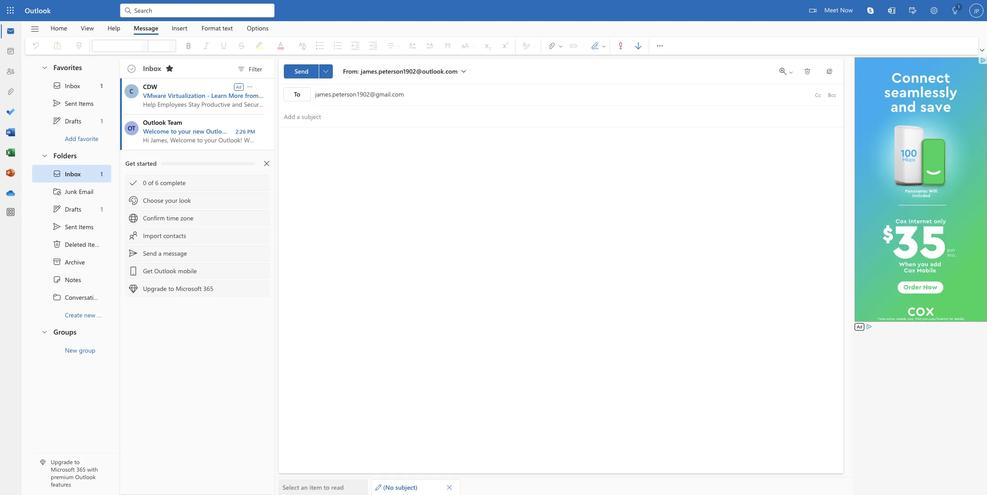 Task type: vqa. For each thing, say whether or not it's contained in the screenshot.
the  button
yes



Task type: describe. For each thing, give the bounding box(es) containing it.
 for 
[[804, 68, 811, 75]]

1 vertical spatial items
[[79, 223, 94, 231]]

 
[[591, 42, 607, 50]]

2  from the top
[[53, 223, 61, 231]]

 inbox inside favorites "tree"
[[53, 81, 80, 90]]

microsoft for upgrade to microsoft 365
[[176, 285, 202, 293]]

vmware virtualization - learn more from cdw
[[143, 91, 275, 100]]

to do image
[[6, 108, 15, 117]]

2  tree item from the top
[[32, 165, 111, 183]]

 for  dropdown button
[[323, 69, 329, 74]]

 left font size text box
[[142, 43, 148, 49]]


[[53, 276, 61, 284]]

complete
[[160, 179, 186, 187]]

outlook.com
[[206, 127, 243, 136]]

 drafts inside favorites "tree"
[[53, 117, 81, 125]]


[[129, 214, 138, 223]]

 tree item
[[32, 271, 111, 289]]

archive
[[65, 258, 85, 267]]

 inside favorites "tree"
[[53, 81, 61, 90]]

sent inside favorites "tree"
[[65, 99, 77, 108]]

notes
[[65, 276, 81, 284]]

learn
[[211, 91, 227, 100]]

insert
[[172, 24, 187, 32]]

outlook team image
[[125, 121, 139, 136]]

select
[[283, 484, 299, 492]]

read
[[331, 484, 344, 492]]

1 horizontal spatial ad
[[857, 324, 863, 330]]

new inside create new folder tree item
[[84, 311, 95, 320]]

cc button
[[811, 88, 825, 102]]

 
[[780, 68, 794, 75]]

left-rail-appbar navigation
[[2, 21, 19, 204]]

0 horizontal spatial your
[[165, 197, 177, 205]]

to inside button
[[324, 484, 330, 492]]

 for  popup button in message list no conversations selected list box
[[246, 83, 254, 90]]

1 horizontal spatial cdw
[[260, 91, 275, 100]]

meet now
[[825, 6, 853, 14]]

look
[[179, 197, 191, 205]]

help
[[108, 24, 120, 32]]

mobile
[[178, 267, 197, 276]]


[[264, 161, 269, 167]]

group
[[79, 346, 95, 355]]

options
[[247, 24, 269, 32]]

c
[[129, 87, 133, 95]]

choose
[[143, 197, 164, 205]]

get for get outlook mobile
[[143, 267, 153, 276]]

 button inside message list no conversations selected list box
[[246, 82, 254, 91]]

outlook inside outlook banner
[[25, 6, 51, 15]]

bcc
[[829, 91, 836, 98]]

2 sent from the top
[[65, 223, 77, 231]]


[[129, 250, 138, 258]]

 inside ' '
[[602, 44, 607, 49]]

 archive
[[53, 258, 85, 267]]

an
[[301, 484, 308, 492]]

 inside favorites "tree"
[[53, 117, 61, 125]]

outlook up the welcome
[[143, 118, 166, 127]]

items inside favorites "tree"
[[79, 99, 94, 108]]

james.peterson1902@outlook.com
[[361, 67, 458, 75]]

ad inside message list no conversations selected list box
[[236, 84, 242, 90]]

bcc button
[[825, 88, 840, 102]]

text
[[223, 24, 233, 32]]

2:26
[[236, 128, 246, 135]]

of
[[148, 179, 154, 187]]

to for upgrade to microsoft 365 with premium outlook features
[[74, 459, 80, 467]]


[[53, 258, 61, 267]]

 button
[[163, 61, 177, 76]]

 button
[[860, 0, 882, 21]]

folders tree item
[[32, 148, 111, 165]]

365 for upgrade to microsoft 365
[[203, 285, 213, 293]]

premium
[[51, 474, 74, 481]]

new group tree item
[[32, 342, 111, 360]]

tree inside application
[[32, 165, 122, 324]]

basic text group
[[92, 37, 514, 55]]

message
[[134, 24, 158, 32]]

format text button
[[195, 21, 239, 35]]

favorites tree item
[[32, 59, 111, 77]]

message list section
[[120, 57, 275, 496]]

meet
[[825, 6, 839, 14]]

2 vertical spatial inbox
[[65, 170, 81, 178]]

format text
[[202, 24, 233, 32]]

word image
[[6, 129, 15, 137]]

junk
[[65, 187, 77, 196]]

1 left "ot"
[[101, 117, 103, 125]]

excel image
[[6, 149, 15, 158]]

confirm time zone
[[143, 214, 194, 223]]

outlook team
[[143, 118, 182, 127]]

folder
[[97, 311, 113, 320]]

 inside favorites "tree"
[[53, 99, 61, 108]]

 button right font size text box
[[169, 40, 176, 52]]

onedrive image
[[6, 189, 15, 198]]

365 for upgrade to microsoft 365 with premium outlook features
[[76, 467, 86, 474]]

0 of 6 complete
[[143, 179, 186, 187]]

import contacts
[[143, 232, 186, 240]]

 inside ' '
[[789, 70, 794, 75]]

2  drafts from the top
[[53, 205, 81, 214]]

features
[[51, 481, 71, 489]]

upgrade to microsoft 365
[[143, 285, 213, 293]]

Select all messages checkbox
[[125, 63, 138, 75]]

upgrade for upgrade to microsoft 365 with premium outlook features
[[51, 459, 73, 467]]

inbox 
[[143, 63, 174, 73]]

 inside  
[[558, 44, 564, 49]]

get for get started
[[125, 159, 135, 168]]

 search field
[[120, 0, 275, 20]]

add
[[65, 134, 76, 143]]

from : james.peterson1902@outlook.com 
[[343, 67, 466, 75]]

tags group
[[612, 37, 647, 55]]

 1
[[952, 4, 960, 14]]

import
[[143, 232, 162, 240]]

 notes
[[53, 276, 81, 284]]

view button
[[74, 21, 101, 35]]

cc
[[816, 91, 821, 98]]

deleted
[[65, 240, 86, 249]]

filter
[[249, 65, 262, 73]]

0 horizontal spatial cdw
[[143, 83, 157, 91]]

outlook banner
[[0, 0, 988, 23]]

 sent items inside favorites "tree"
[[53, 99, 94, 108]]

a
[[158, 250, 162, 258]]

 tree item
[[32, 183, 111, 201]]

 deleted items
[[53, 240, 103, 249]]

2  tree item from the top
[[32, 201, 111, 218]]


[[889, 7, 896, 14]]

 conversation history
[[53, 293, 122, 302]]

Font text field
[[92, 41, 141, 51]]

conversation
[[65, 293, 101, 302]]

create new folder tree item
[[32, 307, 113, 324]]

with
[[87, 467, 98, 474]]


[[129, 267, 138, 276]]


[[375, 485, 382, 491]]

 for  popup button
[[980, 48, 985, 53]]

account
[[244, 127, 267, 136]]


[[237, 65, 246, 74]]

new inside message list no conversations selected list box
[[193, 127, 204, 136]]

To text field
[[315, 90, 811, 100]]

0 vertical spatial your
[[178, 127, 191, 136]]

upgrade for upgrade to microsoft 365
[[143, 285, 167, 293]]

options button
[[240, 21, 275, 35]]

 button
[[799, 64, 817, 79]]

subject)
[[396, 484, 418, 492]]

1 left c
[[100, 81, 103, 90]]

send for send
[[295, 67, 309, 76]]

 button
[[979, 46, 987, 55]]

item
[[310, 484, 322, 492]]

upgrade to microsoft 365 with premium outlook features
[[51, 459, 98, 489]]

from
[[245, 91, 259, 100]]

 button
[[882, 0, 903, 23]]

inbox inside "inbox "
[[143, 63, 161, 73]]

 button
[[630, 39, 647, 53]]

 button for groups
[[37, 324, 52, 341]]

message button
[[127, 21, 165, 35]]

welcome
[[143, 127, 169, 136]]

1 down folders tree item
[[100, 170, 103, 178]]

premium features image
[[40, 460, 46, 467]]

groups tree item
[[32, 324, 111, 342]]

format
[[202, 24, 221, 32]]

Search for email, meetings, files and more. field
[[133, 6, 269, 15]]



Task type: locate. For each thing, give the bounding box(es) containing it.
0 vertical spatial 
[[53, 81, 61, 90]]

 button
[[141, 40, 148, 52], [169, 40, 176, 52], [37, 59, 52, 76], [37, 148, 52, 164], [37, 324, 52, 341]]

to for welcome to your new outlook.com account
[[171, 127, 177, 136]]

1 horizontal spatial new
[[193, 127, 204, 136]]

1 vertical spatial your
[[165, 197, 177, 205]]

your down team
[[178, 127, 191, 136]]

inbox left  button
[[143, 63, 161, 73]]

0 horizontal spatial 
[[246, 83, 254, 90]]

contacts
[[163, 232, 186, 240]]


[[53, 293, 61, 302]]

1 horizontal spatial 
[[656, 42, 665, 50]]

ad left set your advertising preferences icon on the bottom
[[857, 324, 863, 330]]


[[53, 81, 61, 90], [53, 170, 61, 178]]

 inbox up junk
[[53, 170, 81, 178]]

1  inbox from the top
[[53, 81, 80, 90]]

view
[[81, 24, 94, 32]]

reading pane main content
[[275, 55, 853, 496]]

inbox up  junk email
[[65, 170, 81, 178]]

0 vertical spatial ad
[[236, 84, 242, 90]]

 inside popup button
[[980, 48, 985, 53]]

time
[[167, 214, 179, 223]]

upgrade inside upgrade to microsoft 365 with premium outlook features
[[51, 459, 73, 467]]

0 horizontal spatial new
[[84, 311, 95, 320]]

new left outlook.com
[[193, 127, 204, 136]]

0 horizontal spatial 
[[53, 240, 61, 249]]

drafts
[[65, 117, 81, 125], [65, 205, 81, 214]]

 tree item
[[32, 77, 111, 95], [32, 165, 111, 183]]

365 inside upgrade to microsoft 365 with premium outlook features
[[76, 467, 86, 474]]

calendar image
[[6, 47, 15, 56]]

 inside button
[[804, 68, 811, 75]]

 down 
[[53, 205, 61, 214]]

to down get outlook mobile
[[168, 285, 174, 293]]


[[910, 7, 917, 14]]

1 vertical spatial 
[[53, 205, 61, 214]]

send inside message list no conversations selected list box
[[143, 250, 157, 258]]

favorites tree
[[32, 56, 111, 148]]


[[591, 42, 600, 50]]

 left "favorites"
[[41, 64, 48, 71]]

 up  tree item
[[53, 223, 61, 231]]

more
[[229, 91, 243, 100]]

1 vertical spatial 
[[53, 170, 61, 178]]


[[53, 187, 61, 196]]

microsoft up features at the bottom of the page
[[51, 467, 75, 474]]


[[129, 197, 138, 205]]

0 horizontal spatial 
[[323, 69, 329, 74]]

to for upgrade to microsoft 365
[[168, 285, 174, 293]]

drafts up add favorite tree item
[[65, 117, 81, 125]]

 down "favorites"
[[53, 81, 61, 90]]

 button inside favorites tree item
[[37, 59, 52, 76]]

1 vertical spatial  tree item
[[32, 165, 111, 183]]

0 vertical spatial  tree item
[[32, 95, 111, 112]]

0 vertical spatial 
[[53, 99, 61, 108]]

 right 
[[602, 44, 607, 49]]

drafts inside favorites "tree"
[[65, 117, 81, 125]]

sent up add
[[65, 99, 77, 108]]

365 inside message list no conversations selected list box
[[203, 285, 213, 293]]

2  tree item from the top
[[32, 218, 111, 236]]

1  from the top
[[53, 99, 61, 108]]

outlook down send a message
[[154, 267, 176, 276]]

 tree item up add favorite tree item
[[32, 95, 111, 112]]

ad up more
[[236, 84, 242, 90]]

0 horizontal spatial get
[[125, 159, 135, 168]]

1 vertical spatial  tree item
[[32, 201, 111, 218]]

 
[[548, 42, 564, 50]]

upgrade
[[143, 285, 167, 293], [51, 459, 73, 467]]

 right ""
[[789, 70, 794, 75]]

cdw
[[143, 83, 157, 91], [260, 91, 275, 100]]

cdw right from
[[260, 91, 275, 100]]

microsoft down mobile
[[176, 285, 202, 293]]

send up to on the top left of the page
[[295, 67, 309, 76]]

1 horizontal spatial microsoft
[[176, 285, 202, 293]]

2  inbox from the top
[[53, 170, 81, 178]]

 tree item up add
[[32, 112, 111, 130]]

0 horizontal spatial 365
[[76, 467, 86, 474]]

2  sent items from the top
[[53, 223, 94, 231]]

0 vertical spatial inbox
[[143, 63, 161, 73]]

0 vertical spatial drafts
[[65, 117, 81, 125]]

to inside upgrade to microsoft 365 with premium outlook features
[[74, 459, 80, 467]]

 inside message list no conversations selected list box
[[246, 83, 254, 90]]

1 vertical spatial  tree item
[[32, 218, 111, 236]]

now
[[841, 6, 853, 14]]

 inbox down "favorites"
[[53, 81, 80, 90]]

1 vertical spatial get
[[143, 267, 153, 276]]

1 vertical spatial  sent items
[[53, 223, 94, 231]]

cdw image
[[124, 84, 138, 98]]

team
[[168, 118, 182, 127]]

clipboard group
[[27, 37, 88, 55]]

tab list containing home
[[44, 21, 276, 35]]

0 vertical spatial items
[[79, 99, 94, 108]]

 sent items up  tree item
[[53, 223, 94, 231]]

to left with
[[74, 459, 80, 467]]

0 horizontal spatial upgrade
[[51, 459, 73, 467]]

 tree item
[[32, 289, 122, 307]]

microsoft inside upgrade to microsoft 365 with premium outlook features
[[51, 467, 75, 474]]

powerpoint image
[[6, 169, 15, 178]]

 inside from : james.peterson1902@outlook.com 
[[462, 69, 466, 74]]

people image
[[6, 68, 15, 76]]

 up ""
[[53, 240, 61, 249]]


[[124, 6, 132, 15]]

get right  at left bottom
[[143, 267, 153, 276]]

1 drafts from the top
[[65, 117, 81, 125]]

0 vertical spatial cdw
[[143, 83, 157, 91]]

 filter
[[237, 65, 262, 74]]

0 vertical spatial microsoft
[[176, 285, 202, 293]]

 right 
[[558, 44, 564, 49]]

items up favorite
[[79, 99, 94, 108]]


[[129, 179, 138, 188]]

inbox down favorites tree item
[[65, 81, 80, 90]]

 left groups at the bottom of the page
[[41, 329, 48, 336]]

inbox heading
[[143, 59, 177, 78]]

microsoft for upgrade to microsoft 365 with premium outlook features
[[51, 467, 75, 474]]


[[447, 485, 453, 491]]

 tree item
[[32, 112, 111, 130], [32, 201, 111, 218]]

jp image
[[970, 4, 984, 18]]

1 horizontal spatial 
[[804, 68, 811, 75]]

favorites
[[53, 63, 82, 72]]

 button
[[319, 64, 333, 79]]

 button for folders
[[37, 148, 52, 164]]

 for  deleted items
[[53, 240, 61, 249]]

folders
[[53, 151, 77, 160]]

mail image
[[6, 27, 15, 36]]

0 vertical spatial sent
[[65, 99, 77, 108]]

1 horizontal spatial your
[[178, 127, 191, 136]]

sent up  tree item
[[65, 223, 77, 231]]

365
[[203, 285, 213, 293], [76, 467, 86, 474]]

 button
[[651, 37, 669, 55], [246, 82, 254, 91]]

1 left jp image
[[958, 4, 960, 10]]

 tree item down "favorites"
[[32, 77, 111, 95]]

1 vertical spatial 
[[53, 240, 61, 249]]

0 horizontal spatial send
[[143, 250, 157, 258]]

0 vertical spatial 
[[656, 42, 665, 50]]

 tree item down junk
[[32, 201, 111, 218]]

to left read
[[324, 484, 330, 492]]


[[548, 42, 556, 50]]

 button left groups at the bottom of the page
[[37, 324, 52, 341]]

2 vertical spatial items
[[88, 240, 103, 249]]

 button
[[821, 64, 839, 79]]

 up 
[[53, 170, 61, 178]]

to
[[294, 90, 300, 98]]

0 vertical spatial 365
[[203, 285, 213, 293]]

 up from
[[246, 83, 254, 90]]

outlook inside upgrade to microsoft 365 with premium outlook features
[[75, 474, 96, 481]]


[[53, 99, 61, 108], [53, 223, 61, 231]]

pm
[[247, 128, 255, 135]]

 inside groups tree item
[[41, 329, 48, 336]]

0 vertical spatial  sent items
[[53, 99, 94, 108]]

inbox inside favorites "tree"
[[65, 81, 80, 90]]

2 horizontal spatial 
[[980, 48, 985, 53]]

 button
[[903, 0, 924, 23]]

1  tree item from the top
[[32, 95, 111, 112]]

add favorite
[[65, 134, 98, 143]]

started
[[137, 159, 157, 168]]

add favorite tree item
[[32, 130, 111, 148]]

 button left folders
[[37, 148, 52, 164]]

tab list inside application
[[44, 21, 276, 35]]

1 horizontal spatial  button
[[651, 37, 669, 55]]

outlook link
[[25, 0, 51, 21]]


[[952, 7, 959, 14]]

2  from the top
[[53, 170, 61, 178]]

to down team
[[171, 127, 177, 136]]

 inside tree item
[[53, 240, 61, 249]]


[[634, 42, 643, 50]]


[[142, 43, 148, 49], [170, 43, 175, 49], [558, 44, 564, 49], [602, 44, 607, 49], [41, 64, 48, 71], [789, 70, 794, 75], [41, 152, 48, 159], [41, 329, 48, 336]]

0 vertical spatial upgrade
[[143, 285, 167, 293]]

new group
[[65, 346, 95, 355]]

ad
[[236, 84, 242, 90], [857, 324, 863, 330]]

groups
[[53, 328, 77, 337]]

select an item to read button
[[279, 480, 368, 496]]

1  from the top
[[53, 117, 61, 125]]

 inside favorites tree item
[[41, 64, 48, 71]]

:
[[358, 67, 359, 75]]

 tree item
[[32, 254, 111, 271]]

Add a subject text field
[[279, 110, 831, 124]]

1 horizontal spatial get
[[143, 267, 153, 276]]

1  tree item from the top
[[32, 112, 111, 130]]

items up the  deleted items
[[79, 223, 94, 231]]

outlook right the "premium"
[[75, 474, 96, 481]]

1 vertical spatial inbox
[[65, 81, 80, 90]]

 button left "favorites"
[[37, 59, 52, 76]]

 tree item up junk
[[32, 165, 111, 183]]

new
[[193, 127, 204, 136], [84, 311, 95, 320]]

2:26 pm
[[236, 128, 255, 135]]

1 vertical spatial send
[[143, 250, 157, 258]]

application
[[0, 0, 988, 496]]

0 vertical spatial send
[[295, 67, 309, 76]]

 up add favorite tree item
[[53, 117, 61, 125]]

1 vertical spatial new
[[84, 311, 95, 320]]

 inbox inside tree
[[53, 170, 81, 178]]


[[810, 7, 817, 14]]

 junk email
[[53, 187, 93, 196]]

0 vertical spatial  button
[[651, 37, 669, 55]]

upgrade inside message list no conversations selected list box
[[143, 285, 167, 293]]

1 vertical spatial ad
[[857, 324, 863, 330]]

1 sent from the top
[[65, 99, 77, 108]]

1 horizontal spatial 365
[[203, 285, 213, 293]]

1 vertical spatial drafts
[[65, 205, 81, 214]]

1 vertical spatial  drafts
[[53, 205, 81, 214]]

 down "favorites"
[[53, 99, 61, 108]]

upgrade up the "premium"
[[51, 459, 73, 467]]

1 vertical spatial 
[[246, 83, 254, 90]]

history
[[102, 293, 122, 302]]

items inside the  deleted items
[[88, 240, 103, 249]]

0 vertical spatial 
[[53, 117, 61, 125]]

send a message
[[143, 250, 187, 258]]

items right deleted
[[88, 240, 103, 249]]

 right ' '
[[804, 68, 811, 75]]

set your advertising preferences image
[[866, 324, 873, 331]]

 button for favorites
[[37, 59, 52, 76]]

1 vertical spatial cdw
[[260, 91, 275, 100]]

2 drafts from the top
[[65, 205, 81, 214]]

files image
[[6, 88, 15, 97]]

0 vertical spatial new
[[193, 127, 204, 136]]

send inside button
[[295, 67, 309, 76]]

 button
[[26, 22, 44, 37]]


[[804, 68, 811, 75], [53, 240, 61, 249]]

2  from the top
[[53, 205, 61, 214]]

get left started
[[125, 159, 135, 168]]

upgrade right 
[[143, 285, 167, 293]]

1 horizontal spatial 
[[462, 69, 466, 74]]

0 vertical spatial  drafts
[[53, 117, 81, 125]]

0 vertical spatial  tree item
[[32, 77, 111, 95]]

1 vertical spatial 
[[53, 223, 61, 231]]

Font size text field
[[148, 41, 169, 51]]

include group
[[543, 37, 608, 55]]

1 vertical spatial upgrade
[[51, 459, 73, 467]]

 tree item
[[32, 236, 111, 254]]

1 vertical spatial 365
[[76, 467, 86, 474]]


[[128, 65, 135, 72]]

0 vertical spatial 
[[804, 68, 811, 75]]

send button
[[284, 64, 319, 79]]

1 vertical spatial  button
[[246, 82, 254, 91]]

0 vertical spatial get
[[125, 159, 135, 168]]

(no
[[383, 484, 394, 492]]

get
[[125, 159, 135, 168], [143, 267, 153, 276]]

cdw up vmware
[[143, 83, 157, 91]]

0 horizontal spatial ad
[[236, 84, 242, 90]]

1
[[958, 4, 960, 10], [100, 81, 103, 90], [101, 117, 103, 125], [100, 170, 103, 178], [101, 205, 103, 214]]

1 horizontal spatial send
[[295, 67, 309, 76]]

choose your look
[[143, 197, 191, 205]]

insert button
[[165, 21, 194, 35]]

 drafts down junk
[[53, 205, 81, 214]]

more apps image
[[6, 208, 15, 217]]

1 vertical spatial sent
[[65, 223, 77, 231]]

application containing outlook
[[0, 0, 988, 496]]

1  tree item from the top
[[32, 77, 111, 95]]

tab list
[[44, 21, 276, 35]]

send left a
[[143, 250, 157, 258]]

james.peterson1902@gmail.com
[[315, 90, 404, 98]]

 right font size text box
[[170, 43, 175, 49]]

1 vertical spatial  inbox
[[53, 170, 81, 178]]

 tree item up deleted
[[32, 218, 111, 236]]

-
[[207, 91, 210, 100]]

 for right  popup button
[[656, 42, 665, 50]]

tree containing 
[[32, 165, 122, 324]]

1 vertical spatial microsoft
[[51, 467, 75, 474]]

1 horizontal spatial upgrade
[[143, 285, 167, 293]]

0
[[143, 179, 146, 187]]

welcome to your new outlook.com account
[[143, 127, 267, 136]]

 sent items up add favorite tree item
[[53, 99, 94, 108]]

home button
[[44, 21, 74, 35]]

outlook up 
[[25, 6, 51, 15]]

1 inside  1
[[958, 4, 960, 10]]

message list no conversations selected list box
[[120, 79, 275, 496]]

Select a conversation checkbox
[[122, 115, 143, 136]]

 inside dropdown button
[[323, 69, 329, 74]]

 inside tree
[[53, 170, 61, 178]]


[[980, 48, 985, 53], [323, 69, 329, 74], [462, 69, 466, 74]]

0 horizontal spatial microsoft
[[51, 467, 75, 474]]

 inside folders tree item
[[41, 152, 48, 159]]

 left folders
[[41, 152, 48, 159]]

0 horizontal spatial  button
[[246, 82, 254, 91]]


[[129, 232, 138, 241]]

 button inside groups tree item
[[37, 324, 52, 341]]

 drafts up add
[[53, 117, 81, 125]]

sent
[[65, 99, 77, 108], [65, 223, 77, 231]]

new left folder on the left bottom of page
[[84, 311, 95, 320]]

1  from the top
[[53, 81, 61, 90]]


[[867, 7, 874, 14]]

0 vertical spatial  inbox
[[53, 81, 80, 90]]

 button inside folders tree item
[[37, 148, 52, 164]]

tree
[[32, 165, 122, 324]]

6
[[155, 179, 159, 187]]

1  sent items from the top
[[53, 99, 94, 108]]

send for send a message
[[143, 250, 157, 258]]

0 vertical spatial  tree item
[[32, 112, 111, 130]]

 button up from
[[246, 82, 254, 91]]

 tree item
[[32, 95, 111, 112], [32, 218, 111, 236]]

 right  button
[[656, 42, 665, 50]]

1 left 
[[101, 205, 103, 214]]

message
[[163, 250, 187, 258]]

1  drafts from the top
[[53, 117, 81, 125]]


[[128, 65, 136, 73]]

your left look
[[165, 197, 177, 205]]

 button right  button
[[651, 37, 669, 55]]

 button down message button
[[141, 40, 148, 52]]

drafts down  junk email
[[65, 205, 81, 214]]

microsoft inside message list no conversations selected list box
[[176, 285, 202, 293]]



